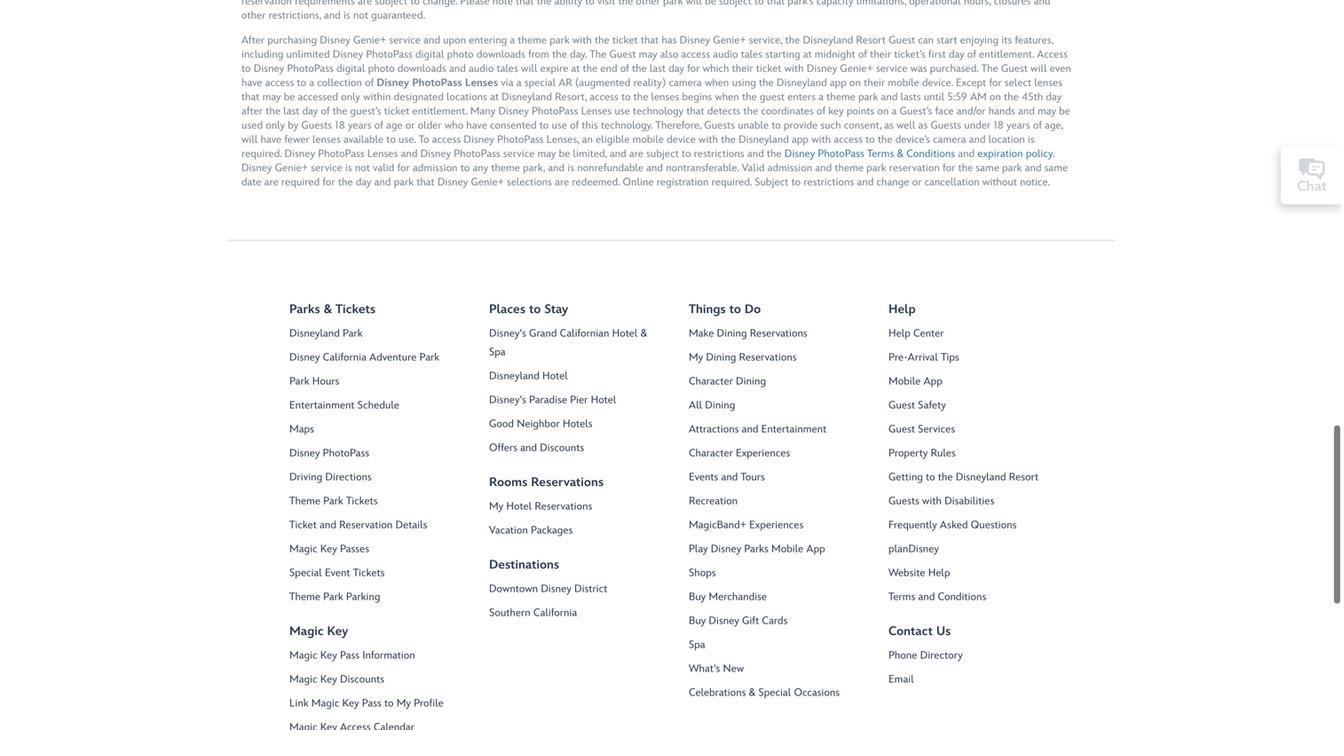 Task type: describe. For each thing, give the bounding box(es) containing it.
reservation
[[339, 519, 393, 532]]

disney california adventure park link
[[290, 349, 463, 367]]

magic for magic key pass information
[[290, 650, 318, 663]]

parking
[[346, 591, 380, 604]]

services
[[918, 423, 956, 436]]

asked
[[940, 519, 968, 532]]

conditions
[[938, 591, 987, 604]]

0 vertical spatial parks
[[290, 303, 320, 317]]

tickets for theme park tickets
[[346, 495, 378, 508]]

special inside parks & tickets element
[[290, 567, 322, 580]]

property rules link
[[889, 445, 1062, 463]]

ticket and reservation details
[[290, 519, 428, 532]]

downtown
[[489, 583, 538, 596]]

tickets for parks & tickets
[[336, 303, 376, 317]]

key for magic key discounts
[[320, 674, 337, 687]]

things to do element
[[689, 325, 889, 703]]

disneyland for disneyland park
[[290, 327, 340, 340]]

offers
[[489, 442, 518, 455]]

what's
[[689, 663, 720, 676]]

disney's paradise pier hotel link
[[489, 391, 663, 410]]

shops
[[689, 567, 716, 580]]

directory
[[921, 650, 963, 663]]

attractions and entertainment
[[689, 423, 827, 436]]

dining for all
[[705, 399, 736, 412]]

my dining reservations
[[689, 351, 797, 364]]

disney for downtown
[[541, 583, 572, 596]]

destinations element
[[489, 581, 689, 623]]

disney inside 'link'
[[290, 351, 320, 364]]

buy for buy merchandise
[[689, 591, 706, 604]]

park hours
[[290, 375, 340, 388]]

character experiences link
[[689, 445, 862, 463]]

tips
[[941, 351, 960, 364]]

park inside disney california adventure park 'link'
[[420, 351, 440, 364]]

magic right link
[[312, 698, 340, 711]]

terms and conditions
[[889, 591, 987, 604]]

magicband+ experiences
[[689, 519, 804, 532]]

disney for play
[[711, 543, 742, 556]]

disneyland hotel
[[489, 370, 568, 383]]

make dining reservations link
[[689, 325, 862, 343]]

driving directions
[[290, 471, 372, 484]]

help center link
[[889, 325, 1062, 343]]

my dining reservations link
[[689, 349, 862, 367]]

resort
[[1009, 471, 1039, 484]]

mobile inside things to do element
[[772, 543, 804, 556]]

character for character dining
[[689, 375, 733, 388]]

event
[[325, 567, 350, 580]]

disney's for disney's paradise pier hotel
[[489, 394, 527, 407]]

good
[[489, 418, 514, 431]]

phone directory
[[889, 650, 963, 663]]

ticket and reservation details link
[[290, 517, 463, 535]]

park for disneyland park
[[343, 327, 363, 340]]

special event tickets link
[[290, 565, 463, 583]]

help center
[[889, 327, 944, 340]]

all
[[689, 399, 703, 412]]

maps
[[290, 423, 314, 436]]

disney's paradise pier hotel
[[489, 394, 617, 407]]

reservations for my dining reservations
[[739, 351, 797, 364]]

disney's for disney's grand californian hotel & spa
[[489, 327, 527, 340]]

disneyland inside help element
[[956, 471, 1007, 484]]

character experiences
[[689, 447, 791, 460]]

disney california adventure park
[[290, 351, 440, 364]]

help for help center
[[889, 327, 911, 340]]

disneyland park
[[290, 327, 363, 340]]

park for theme park parking
[[323, 591, 343, 604]]

dining for character
[[736, 375, 766, 388]]

app inside help element
[[924, 375, 943, 388]]

grand
[[529, 327, 557, 340]]

parks & tickets
[[290, 303, 376, 317]]

and for events
[[722, 471, 738, 484]]

driving directions link
[[290, 469, 463, 487]]

0 horizontal spatial pass
[[340, 650, 360, 663]]

pre-
[[889, 351, 908, 364]]

theme for theme park tickets
[[290, 495, 321, 508]]

offers and discounts
[[489, 442, 584, 455]]

pre-arrival tips
[[889, 351, 960, 364]]

ticket
[[290, 519, 317, 532]]

guest services
[[889, 423, 956, 436]]

reservations up my hotel reservations link
[[531, 476, 604, 490]]

occasions
[[794, 687, 840, 700]]

terms and conditions link
[[889, 589, 1062, 607]]

my hotel reservations link
[[489, 498, 663, 517]]

park for theme park tickets
[[323, 495, 343, 508]]

guest for guest safety
[[889, 399, 916, 412]]

website
[[889, 567, 926, 580]]

recreation
[[689, 495, 738, 508]]

app inside things to do element
[[807, 543, 826, 556]]

key for magic key passes
[[320, 543, 337, 556]]

all dining link
[[689, 397, 862, 415]]

guests with disabilities
[[889, 495, 995, 508]]

the
[[939, 471, 953, 484]]

play disney parks mobile app
[[689, 543, 826, 556]]

link magic key pass to my profile link
[[290, 695, 463, 714]]

key for magic key pass information
[[320, 650, 337, 663]]

vacation
[[489, 525, 528, 537]]

and for attractions
[[742, 423, 759, 436]]

make dining reservations
[[689, 327, 808, 340]]

buy merchandise
[[689, 591, 767, 604]]

make
[[689, 327, 714, 340]]

& for celebrations
[[749, 687, 756, 700]]

vacation packages
[[489, 525, 573, 537]]

help element
[[889, 325, 1089, 607]]

guest for guest services
[[889, 423, 916, 436]]

parks inside things to do element
[[745, 543, 769, 556]]

what's new link
[[689, 660, 862, 679]]

do
[[745, 303, 761, 317]]

special event tickets
[[290, 567, 385, 580]]

southern california
[[489, 607, 577, 620]]

disneyland park link
[[290, 325, 463, 343]]

shops link
[[689, 565, 862, 583]]

theme for theme park parking
[[290, 591, 321, 604]]

theme park tickets link
[[290, 493, 463, 511]]

new
[[723, 663, 744, 676]]

to for getting
[[926, 471, 936, 484]]

disneyland for disneyland hotel
[[489, 370, 540, 383]]

celebrations & special occasions
[[689, 687, 840, 700]]

hotel up disney's paradise pier hotel
[[543, 370, 568, 383]]

packages
[[531, 525, 573, 537]]

hotel right "pier"
[[591, 394, 617, 407]]

my inside magic key element
[[397, 698, 411, 711]]

character dining
[[689, 375, 766, 388]]

buy merchandise link
[[689, 589, 862, 607]]

my for my dining reservations
[[689, 351, 704, 364]]

and for offers
[[521, 442, 537, 455]]

park inside park hours link
[[290, 375, 310, 388]]

my for my hotel reservations
[[489, 501, 504, 513]]

directions
[[325, 471, 372, 484]]

passes
[[340, 543, 369, 556]]

events and tours link
[[689, 469, 862, 487]]

to for places
[[529, 303, 541, 317]]

us
[[937, 625, 951, 640]]

disney for buy
[[709, 615, 740, 628]]

center
[[914, 327, 944, 340]]



Task type: vqa. For each thing, say whether or not it's contained in the screenshot.
Special to the bottom
yes



Task type: locate. For each thing, give the bounding box(es) containing it.
& up disneyland park
[[324, 303, 332, 317]]

key for magic key
[[327, 625, 348, 640]]

help up help center
[[889, 303, 916, 317]]

buy down shops
[[689, 591, 706, 604]]

guest down "mobile app"
[[889, 399, 916, 412]]

0 horizontal spatial &
[[324, 303, 332, 317]]

dining
[[717, 327, 747, 340], [706, 351, 737, 364], [736, 375, 766, 388], [705, 399, 736, 412]]

app down magicband+ experiences link
[[807, 543, 826, 556]]

park inside theme park parking link
[[323, 591, 343, 604]]

disney up park hours
[[290, 351, 320, 364]]

discounts up link magic key pass to my profile
[[340, 674, 385, 687]]

hotel inside disney's grand californian hotel & spa
[[612, 327, 638, 340]]

1 vertical spatial disneyland
[[489, 370, 540, 383]]

0 horizontal spatial parks
[[290, 303, 320, 317]]

mobile down pre-
[[889, 375, 921, 388]]

dining for make
[[717, 327, 747, 340]]

0 vertical spatial special
[[290, 567, 322, 580]]

0 horizontal spatial discounts
[[340, 674, 385, 687]]

1 horizontal spatial mobile
[[889, 375, 921, 388]]

reservations up my dining reservations link in the right of the page
[[750, 327, 808, 340]]

magic key discounts
[[290, 674, 385, 687]]

pass down magic key discounts link
[[362, 698, 382, 711]]

1 vertical spatial pass
[[362, 698, 382, 711]]

and right terms
[[919, 591, 935, 604]]

my inside rooms reservations element
[[489, 501, 504, 513]]

dining down my dining reservations
[[736, 375, 766, 388]]

1 horizontal spatial my
[[489, 501, 504, 513]]

1 horizontal spatial california
[[534, 607, 577, 620]]

link
[[290, 698, 309, 711]]

website help
[[889, 567, 951, 580]]

california for parks & tickets
[[323, 351, 367, 364]]

experiences
[[736, 447, 791, 460], [750, 519, 804, 532]]

1 vertical spatial special
[[759, 687, 792, 700]]

property rules
[[889, 447, 956, 460]]

1 horizontal spatial special
[[759, 687, 792, 700]]

& down what's new link
[[749, 687, 756, 700]]

things to do
[[689, 303, 761, 317]]

1 vertical spatial discounts
[[340, 674, 385, 687]]

getting to the disneyland resort link
[[889, 469, 1062, 487]]

california down disneyland park
[[323, 351, 367, 364]]

buy disney gift cards link
[[689, 613, 862, 631]]

magicband+ experiences link
[[689, 517, 862, 535]]

theme inside theme park parking link
[[290, 591, 321, 604]]

special inside things to do element
[[759, 687, 792, 700]]

rules
[[931, 447, 956, 460]]

tickets up 'disneyland park' link
[[336, 303, 376, 317]]

key down magic key pass information
[[320, 674, 337, 687]]

help up pre-
[[889, 327, 911, 340]]

0 vertical spatial app
[[924, 375, 943, 388]]

magic
[[290, 543, 318, 556], [290, 625, 324, 640], [290, 650, 318, 663], [290, 674, 318, 687], [312, 698, 340, 711]]

key up magic key discounts at bottom
[[320, 650, 337, 663]]

mobile app link
[[889, 373, 1062, 391]]

questions
[[971, 519, 1017, 532]]

0 vertical spatial discounts
[[540, 442, 584, 455]]

magic for magic key passes
[[290, 543, 318, 556]]

park inside theme park tickets link
[[323, 495, 343, 508]]

1 vertical spatial app
[[807, 543, 826, 556]]

plandisney
[[889, 543, 939, 556]]

experiences for character experiences
[[736, 447, 791, 460]]

2 vertical spatial disneyland
[[956, 471, 1007, 484]]

district
[[575, 583, 608, 596]]

discounts for offers and discounts
[[540, 442, 584, 455]]

2 vertical spatial &
[[749, 687, 756, 700]]

to left do
[[730, 303, 742, 317]]

downtown disney district link
[[489, 581, 663, 599]]

1 vertical spatial &
[[641, 327, 648, 340]]

reservations up packages
[[535, 501, 593, 513]]

tickets up ticket and reservation details
[[346, 495, 378, 508]]

0 horizontal spatial mobile
[[772, 543, 804, 556]]

and inside parks & tickets element
[[320, 519, 336, 532]]

dining down 'things to do'
[[717, 327, 747, 340]]

california inside destinations element
[[534, 607, 577, 620]]

2 guest from the top
[[889, 423, 916, 436]]

key inside parks & tickets element
[[320, 543, 337, 556]]

contact
[[889, 625, 933, 640]]

1 vertical spatial help
[[889, 327, 911, 340]]

theme down driving at the left of the page
[[290, 495, 321, 508]]

park left hours on the bottom left
[[290, 375, 310, 388]]

my left profile
[[397, 698, 411, 711]]

1 theme from the top
[[290, 495, 321, 508]]

tickets for special event tickets
[[353, 567, 385, 580]]

0 vertical spatial mobile
[[889, 375, 921, 388]]

0 vertical spatial help
[[889, 303, 916, 317]]

magic down theme park parking
[[290, 625, 324, 640]]

& inside disney's grand californian hotel & spa
[[641, 327, 648, 340]]

guest up property
[[889, 423, 916, 436]]

to inside help element
[[926, 471, 936, 484]]

1 horizontal spatial app
[[924, 375, 943, 388]]

theme up magic key
[[290, 591, 321, 604]]

to inside magic key element
[[385, 698, 394, 711]]

guest
[[889, 399, 916, 412], [889, 423, 916, 436]]

parks
[[290, 303, 320, 317], [745, 543, 769, 556]]

and up 'magic key passes'
[[320, 519, 336, 532]]

park up disney california adventure park
[[343, 327, 363, 340]]

events
[[689, 471, 719, 484]]

1 buy from the top
[[689, 591, 706, 604]]

0 horizontal spatial california
[[323, 351, 367, 364]]

experiences down the 'recreation' link
[[750, 519, 804, 532]]

disney's inside disney's grand californian hotel & spa
[[489, 327, 527, 340]]

1 vertical spatial disney's
[[489, 394, 527, 407]]

disneyland down parks & tickets
[[290, 327, 340, 340]]

theme inside theme park tickets link
[[290, 495, 321, 508]]

disney
[[290, 351, 320, 364], [290, 447, 320, 460], [711, 543, 742, 556], [541, 583, 572, 596], [709, 615, 740, 628]]

1 vertical spatial mobile
[[772, 543, 804, 556]]

0 horizontal spatial app
[[807, 543, 826, 556]]

0 vertical spatial character
[[689, 375, 733, 388]]

rooms
[[489, 476, 528, 490]]

& inside celebrations & special occasions link
[[749, 687, 756, 700]]

things
[[689, 303, 726, 317]]

2 character from the top
[[689, 447, 733, 460]]

disney down the buy merchandise
[[709, 615, 740, 628]]

to left the
[[926, 471, 936, 484]]

0 vertical spatial experiences
[[736, 447, 791, 460]]

gift
[[742, 615, 759, 628]]

magic down ticket
[[290, 543, 318, 556]]

help for help
[[889, 303, 916, 317]]

disney up "southern california" link at the left bottom
[[541, 583, 572, 596]]

buy down the buy merchandise
[[689, 615, 706, 628]]

to down magic key discounts link
[[385, 698, 394, 711]]

magicband+
[[689, 519, 747, 532]]

cards
[[762, 615, 788, 628]]

good neighbor hotels link
[[489, 415, 663, 434]]

spa up the what's
[[689, 639, 706, 652]]

disneyland up paradise
[[489, 370, 540, 383]]

discounts inside offers and discounts link
[[540, 442, 584, 455]]

2 theme from the top
[[290, 591, 321, 604]]

& left make
[[641, 327, 648, 340]]

offers and discounts link
[[489, 439, 663, 458]]

california down downtown disney district
[[534, 607, 577, 620]]

reservations for my hotel reservations
[[535, 501, 593, 513]]

photopass
[[323, 447, 369, 460]]

places
[[489, 303, 526, 317]]

0 vertical spatial guest
[[889, 399, 916, 412]]

theme park parking link
[[290, 589, 463, 607]]

0 vertical spatial buy
[[689, 591, 706, 604]]

0 vertical spatial california
[[323, 351, 367, 364]]

magic for magic key
[[290, 625, 324, 640]]

neighbor
[[517, 418, 560, 431]]

discounts inside magic key discounts link
[[340, 674, 385, 687]]

dining for my
[[706, 351, 737, 364]]

experiences down the attractions and entertainment
[[736, 447, 791, 460]]

1 vertical spatial my
[[489, 501, 504, 513]]

mobile app
[[889, 375, 943, 388]]

arrival
[[908, 351, 939, 364]]

hotel inside rooms reservations element
[[507, 501, 532, 513]]

frequently asked questions
[[889, 519, 1017, 532]]

contact us
[[889, 625, 951, 640]]

disney's grand californian hotel & spa
[[489, 327, 648, 359]]

2 horizontal spatial disneyland
[[956, 471, 1007, 484]]

disneyland inside parks & tickets element
[[290, 327, 340, 340]]

1 vertical spatial tickets
[[346, 495, 378, 508]]

magic down magic key
[[290, 650, 318, 663]]

getting to the disneyland resort
[[889, 471, 1039, 484]]

places to stay element
[[489, 325, 689, 458]]

maps link
[[290, 421, 463, 439]]

special down what's new link
[[759, 687, 792, 700]]

2 disney's from the top
[[489, 394, 527, 407]]

reservations for make dining reservations
[[750, 327, 808, 340]]

1 horizontal spatial &
[[641, 327, 648, 340]]

entertainment down hours on the bottom left
[[290, 399, 355, 412]]

parks & tickets element
[[290, 325, 489, 607]]

property
[[889, 447, 928, 460]]

1 vertical spatial guest
[[889, 423, 916, 436]]

buy for buy disney gift cards
[[689, 615, 706, 628]]

park inside 'disneyland park' link
[[343, 327, 363, 340]]

0 horizontal spatial special
[[290, 567, 322, 580]]

park right adventure
[[420, 351, 440, 364]]

magic key passes
[[290, 543, 369, 556]]

my inside things to do element
[[689, 351, 704, 364]]

character down attractions
[[689, 447, 733, 460]]

1 vertical spatial spa
[[689, 639, 706, 652]]

0 vertical spatial pass
[[340, 650, 360, 663]]

0 horizontal spatial spa
[[489, 346, 506, 359]]

events and tours
[[689, 471, 765, 484]]

character
[[689, 375, 733, 388], [689, 447, 733, 460]]

california for destinations
[[534, 607, 577, 620]]

spa inside things to do element
[[689, 639, 706, 652]]

0 vertical spatial tickets
[[336, 303, 376, 317]]

2 horizontal spatial my
[[689, 351, 704, 364]]

1 horizontal spatial pass
[[362, 698, 382, 711]]

park down special event tickets
[[323, 591, 343, 604]]

mobile inside help element
[[889, 375, 921, 388]]

stay
[[545, 303, 569, 317]]

2 buy from the top
[[689, 615, 706, 628]]

experiences inside "link"
[[736, 447, 791, 460]]

my down "rooms"
[[489, 501, 504, 513]]

character up all dining
[[689, 375, 733, 388]]

parks down magicband+ experiences
[[745, 543, 769, 556]]

1 horizontal spatial spa
[[689, 639, 706, 652]]

and up character experiences
[[742, 423, 759, 436]]

disney's down the places
[[489, 327, 527, 340]]

0 horizontal spatial my
[[397, 698, 411, 711]]

pass up magic key discounts at bottom
[[340, 650, 360, 663]]

profile
[[414, 698, 444, 711]]

discounts down good neighbor hotels link
[[540, 442, 584, 455]]

adventure
[[370, 351, 417, 364]]

destinations
[[489, 558, 560, 573]]

and for ticket
[[320, 519, 336, 532]]

magic for magic key discounts
[[290, 674, 318, 687]]

disney down the magicband+
[[711, 543, 742, 556]]

dining right all
[[705, 399, 736, 412]]

spa link
[[689, 636, 862, 655]]

spa up disneyland hotel
[[489, 346, 506, 359]]

discounts for magic key discounts
[[340, 674, 385, 687]]

disney inside destinations element
[[541, 583, 572, 596]]

character inside character experiences "link"
[[689, 447, 733, 460]]

1 character from the top
[[689, 375, 733, 388]]

1 horizontal spatial discounts
[[540, 442, 584, 455]]

magic key discounts link
[[290, 671, 463, 690]]

character inside character dining link
[[689, 375, 733, 388]]

0 horizontal spatial entertainment
[[290, 399, 355, 412]]

1 vertical spatial california
[[534, 607, 577, 620]]

spa inside disney's grand californian hotel & spa
[[489, 346, 506, 359]]

park down driving directions
[[323, 495, 343, 508]]

0 horizontal spatial disneyland
[[290, 327, 340, 340]]

and for terms
[[919, 591, 935, 604]]

plandisney link
[[889, 541, 1062, 559]]

and inside help element
[[919, 591, 935, 604]]

& for parks
[[324, 303, 332, 317]]

character for character experiences
[[689, 447, 733, 460]]

disney photopass
[[290, 447, 369, 460]]

hotel up vacation
[[507, 501, 532, 513]]

reservations
[[750, 327, 808, 340], [739, 351, 797, 364], [531, 476, 604, 490], [535, 501, 593, 513]]

help up 'terms and conditions'
[[929, 567, 951, 580]]

buy
[[689, 591, 706, 604], [689, 615, 706, 628]]

0 vertical spatial entertainment
[[290, 399, 355, 412]]

1 vertical spatial theme
[[290, 591, 321, 604]]

information
[[363, 650, 415, 663]]

2 horizontal spatial &
[[749, 687, 756, 700]]

magic inside parks & tickets element
[[290, 543, 318, 556]]

to for things
[[730, 303, 742, 317]]

disney up driving at the left of the page
[[290, 447, 320, 460]]

mobile down magicband+ experiences link
[[772, 543, 804, 556]]

0 vertical spatial spa
[[489, 346, 506, 359]]

entertainment down all dining link
[[762, 423, 827, 436]]

0 vertical spatial disneyland
[[290, 327, 340, 340]]

character dining link
[[689, 373, 862, 391]]

entertainment schedule link
[[290, 397, 463, 415]]

dining up character dining
[[706, 351, 737, 364]]

1 horizontal spatial disneyland
[[489, 370, 540, 383]]

1 disney's from the top
[[489, 327, 527, 340]]

attractions and entertainment link
[[689, 421, 862, 439]]

pier
[[570, 394, 588, 407]]

2 vertical spatial tickets
[[353, 567, 385, 580]]

celebrations & special occasions link
[[689, 684, 862, 703]]

and left tours
[[722, 471, 738, 484]]

hotel right the californian
[[612, 327, 638, 340]]

tickets up parking
[[353, 567, 385, 580]]

disney's up good
[[489, 394, 527, 407]]

to left stay
[[529, 303, 541, 317]]

paradise
[[529, 394, 567, 407]]

disneyland hotel link
[[489, 367, 663, 386]]

2 vertical spatial my
[[397, 698, 411, 711]]

key down magic key discounts at bottom
[[342, 698, 359, 711]]

magic key element
[[290, 647, 489, 731]]

website help link
[[889, 565, 1062, 583]]

buy disney gift cards
[[689, 615, 788, 628]]

1 vertical spatial character
[[689, 447, 733, 460]]

special left event
[[290, 567, 322, 580]]

parks up disneyland park
[[290, 303, 320, 317]]

reservations down the make dining reservations link
[[739, 351, 797, 364]]

1 vertical spatial parks
[[745, 543, 769, 556]]

0 vertical spatial my
[[689, 351, 704, 364]]

key up magic key pass information
[[327, 625, 348, 640]]

0 vertical spatial disney's
[[489, 327, 527, 340]]

with
[[923, 495, 942, 508]]

entertainment inside things to do element
[[762, 423, 827, 436]]

and right 'offers'
[[521, 442, 537, 455]]

key up special event tickets
[[320, 543, 337, 556]]

0 vertical spatial theme
[[290, 495, 321, 508]]

1 horizontal spatial parks
[[745, 543, 769, 556]]

0 vertical spatial &
[[324, 303, 332, 317]]

attractions
[[689, 423, 739, 436]]

app up safety
[[924, 375, 943, 388]]

1 vertical spatial entertainment
[[762, 423, 827, 436]]

2 vertical spatial help
[[929, 567, 951, 580]]

guest inside 'link'
[[889, 399, 916, 412]]

1 vertical spatial experiences
[[750, 519, 804, 532]]

magic up link
[[290, 674, 318, 687]]

california
[[323, 351, 367, 364], [534, 607, 577, 620]]

my down make
[[689, 351, 704, 364]]

disneyland down property rules link
[[956, 471, 1007, 484]]

1 vertical spatial buy
[[689, 615, 706, 628]]

rooms reservations element
[[489, 498, 689, 541]]

experiences for magicband+ experiences
[[750, 519, 804, 532]]

1 horizontal spatial entertainment
[[762, 423, 827, 436]]

guest services link
[[889, 421, 1062, 439]]

tickets
[[336, 303, 376, 317], [346, 495, 378, 508], [353, 567, 385, 580]]

celebrations
[[689, 687, 746, 700]]

disneyland inside places to stay element
[[489, 370, 540, 383]]

entertainment inside parks & tickets element
[[290, 399, 355, 412]]

1 guest from the top
[[889, 399, 916, 412]]

california inside 'link'
[[323, 351, 367, 364]]

link magic key pass to my profile
[[290, 698, 444, 711]]

and inside places to stay element
[[521, 442, 537, 455]]

contact us element
[[889, 647, 1089, 690]]

theme park parking
[[290, 591, 380, 604]]

vacation packages link
[[489, 522, 663, 541]]



